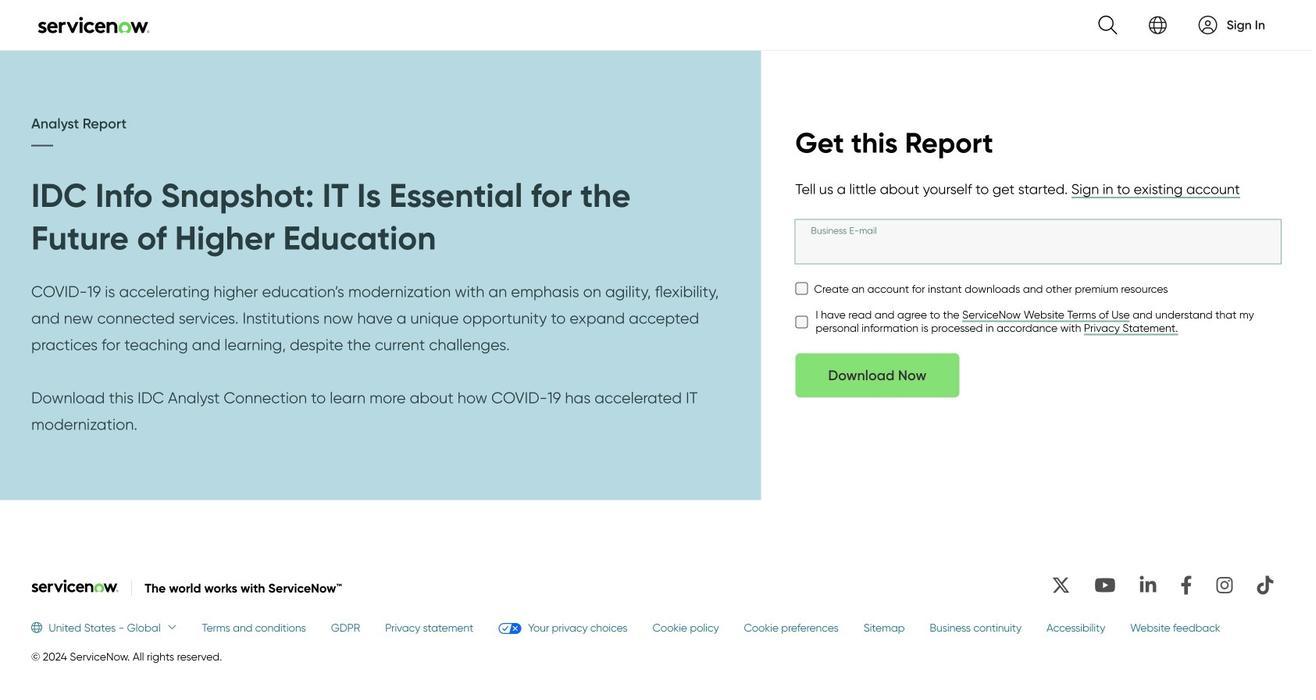 Task type: locate. For each thing, give the bounding box(es) containing it.
instagram image
[[1209, 570, 1241, 601]]

linkedin image
[[1133, 570, 1164, 601]]

servicenow image
[[37, 16, 150, 34], [31, 580, 119, 593]]

arc image
[[1199, 16, 1218, 34]]

select your country image
[[1149, 16, 1168, 34]]

angle down image
[[161, 623, 177, 634]]

youtube image
[[1087, 570, 1123, 601]]

tiktok image
[[1250, 570, 1281, 601]]

1 vertical spatial servicenow image
[[31, 580, 119, 593]]

twitter image
[[1044, 570, 1078, 601]]

globe image
[[31, 623, 49, 634]]



Task type: describe. For each thing, give the bounding box(es) containing it.
0 vertical spatial servicenow image
[[37, 16, 150, 34]]

facebook image
[[1173, 570, 1200, 601]]

Business E-mail text field
[[796, 220, 1281, 264]]



Task type: vqa. For each thing, say whether or not it's contained in the screenshot.
'arc' "Icon"
yes



